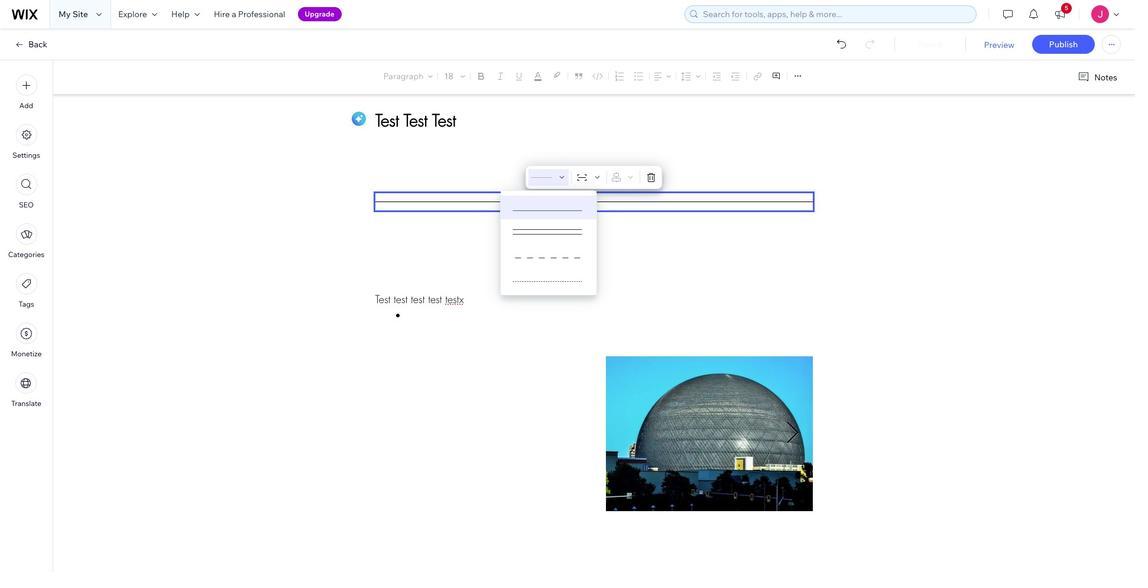 Task type: describe. For each thing, give the bounding box(es) containing it.
menu containing add
[[0, 67, 53, 415]]

add
[[19, 101, 33, 110]]

upgrade
[[305, 9, 335, 18]]

my site
[[59, 9, 88, 20]]

publish
[[1050, 39, 1079, 50]]

tags button
[[16, 273, 37, 309]]

notes
[[1095, 72, 1118, 83]]

settings button
[[12, 124, 40, 160]]

back button
[[14, 39, 47, 50]]

testx
[[446, 293, 464, 306]]

a
[[232, 9, 236, 20]]

explore
[[118, 9, 147, 20]]

1 test from the left
[[394, 293, 408, 306]]

translate button
[[11, 373, 41, 408]]

back
[[28, 39, 47, 50]]

hire a professional link
[[207, 0, 293, 28]]

test
[[375, 293, 391, 306]]

site
[[73, 9, 88, 20]]

monetize
[[11, 350, 42, 358]]

seo button
[[16, 174, 37, 209]]

2 test from the left
[[411, 293, 425, 306]]

monetize button
[[11, 323, 42, 358]]

3 test from the left
[[428, 293, 442, 306]]

help
[[171, 9, 190, 20]]



Task type: locate. For each thing, give the bounding box(es) containing it.
paragraph button
[[381, 68, 436, 85]]

translate
[[11, 399, 41, 408]]

Search for tools, apps, help & more... field
[[700, 6, 973, 22]]

5
[[1065, 4, 1069, 12]]

publish button
[[1033, 35, 1096, 54]]

hire
[[214, 9, 230, 20]]

categories
[[8, 250, 44, 259]]

help button
[[164, 0, 207, 28]]

1 horizontal spatial test
[[411, 293, 425, 306]]

paragraph
[[384, 71, 424, 82]]

upgrade button
[[298, 7, 342, 21]]

tags
[[19, 300, 34, 309]]

Add a Catchy Title text field
[[375, 109, 800, 131]]

professional
[[238, 9, 285, 20]]

menu
[[0, 67, 53, 415]]

seo
[[19, 201, 34, 209]]

categories button
[[8, 224, 44, 259]]

0 horizontal spatial test
[[394, 293, 408, 306]]

hire a professional
[[214, 9, 285, 20]]

preview
[[985, 40, 1015, 50]]

2 horizontal spatial test
[[428, 293, 442, 306]]

test
[[394, 293, 408, 306], [411, 293, 425, 306], [428, 293, 442, 306]]

5 button
[[1048, 0, 1074, 28]]

add button
[[16, 75, 37, 110]]

settings
[[12, 151, 40, 160]]

test test test test testx
[[375, 293, 464, 306]]

my
[[59, 9, 71, 20]]

notes button
[[1074, 69, 1122, 85]]

preview button
[[985, 40, 1015, 50]]



Task type: vqa. For each thing, say whether or not it's contained in the screenshot.
Search field
no



